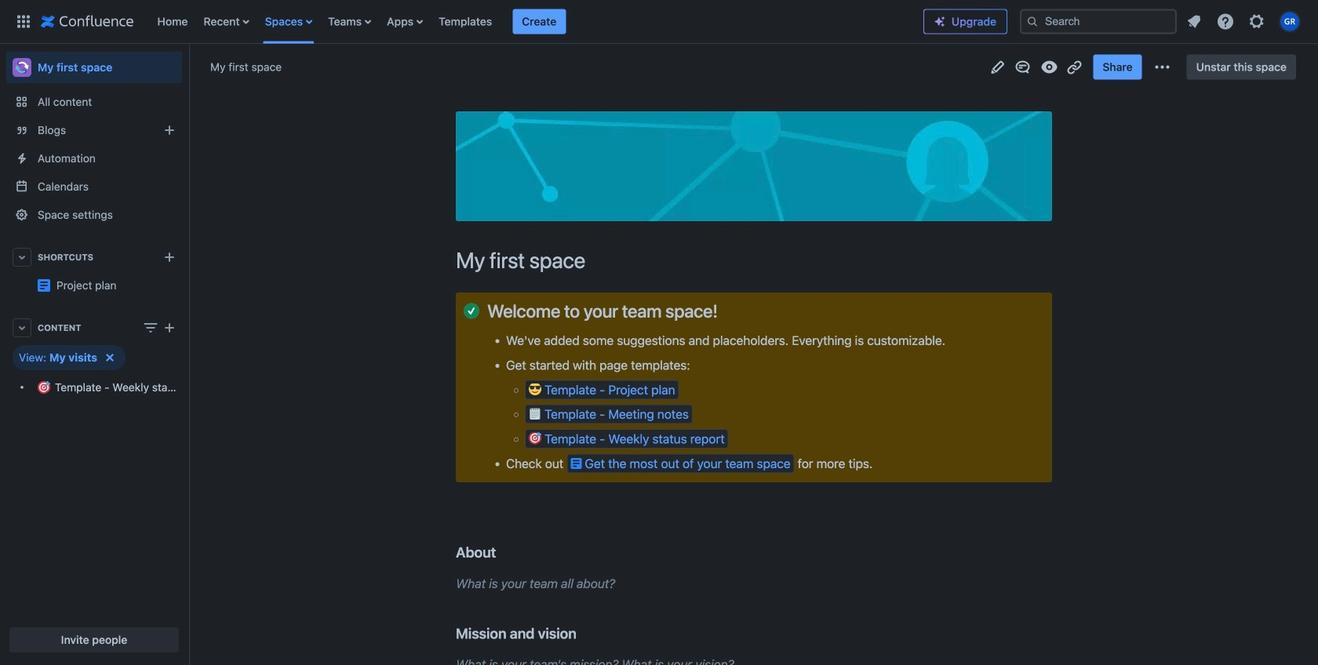 Task type: describe. For each thing, give the bounding box(es) containing it.
create a page image
[[160, 319, 179, 337]]

template - project plan image
[[38, 279, 50, 292]]

:notepad_spiral: image
[[529, 407, 542, 420]]

copy image
[[716, 301, 735, 320]]

0 horizontal spatial copy image
[[495, 543, 513, 562]]

copy link image
[[1065, 58, 1084, 77]]

help icon image
[[1216, 12, 1235, 31]]

:check_mark: image
[[464, 303, 480, 319]]

add shortcut image
[[160, 248, 179, 267]]

:dart: image inside region
[[38, 381, 50, 394]]

1 vertical spatial :dart: image
[[529, 432, 542, 445]]

stop watching image
[[1040, 58, 1059, 77]]

list item inside 'list'
[[513, 9, 566, 34]]

:notepad_spiral: image
[[529, 407, 542, 420]]

search image
[[1027, 15, 1039, 28]]

0 horizontal spatial :dart: image
[[38, 381, 50, 394]]

appswitcher icon image
[[14, 12, 33, 31]]

list for premium image
[[1180, 7, 1309, 36]]



Task type: vqa. For each thing, say whether or not it's contained in the screenshot.
the rightmost list
yes



Task type: locate. For each thing, give the bounding box(es) containing it.
:sunglasses: image
[[529, 383, 542, 395]]

1 horizontal spatial copy image
[[575, 624, 594, 643]]

copy image
[[495, 543, 513, 562], [575, 624, 594, 643]]

None search field
[[1020, 9, 1177, 34]]

settings icon image
[[1248, 12, 1267, 31]]

0 vertical spatial :dart: image
[[38, 381, 50, 394]]

:dart: image
[[38, 381, 50, 394], [529, 432, 542, 445]]

change view image
[[141, 319, 160, 337]]

collapse sidebar image
[[171, 52, 206, 83]]

edit this page image
[[988, 58, 1007, 77]]

clear view image
[[100, 348, 119, 367]]

1 horizontal spatial :dart: image
[[529, 432, 542, 445]]

notification icon image
[[1185, 12, 1204, 31]]

1 horizontal spatial list
[[1180, 7, 1309, 36]]

global element
[[9, 0, 924, 44]]

:sunglasses: image
[[529, 383, 542, 395]]

list for appswitcher icon on the top left of the page
[[150, 0, 924, 44]]

create a blog image
[[160, 121, 179, 140]]

list item
[[513, 9, 566, 34]]

region
[[6, 345, 182, 402]]

region inside space element
[[6, 345, 182, 402]]

1 horizontal spatial :dart: image
[[529, 432, 542, 445]]

Search field
[[1020, 9, 1177, 34]]

0 horizontal spatial list
[[150, 0, 924, 44]]

banner
[[0, 0, 1319, 44]]

more actions image
[[1153, 58, 1172, 77]]

:dart: image
[[38, 381, 50, 394], [529, 432, 542, 445]]

1 vertical spatial copy image
[[575, 624, 594, 643]]

space element
[[0, 44, 188, 666]]

get the most out of your team space image
[[571, 458, 582, 470]]

0 horizontal spatial :dart: image
[[38, 381, 50, 394]]

confluence image
[[41, 12, 134, 31], [41, 12, 134, 31]]

premium image
[[934, 15, 947, 28]]

0 vertical spatial :dart: image
[[38, 381, 50, 394]]

1 vertical spatial :dart: image
[[529, 432, 542, 445]]

0 vertical spatial copy image
[[495, 543, 513, 562]]

list
[[150, 0, 924, 44], [1180, 7, 1309, 36]]



